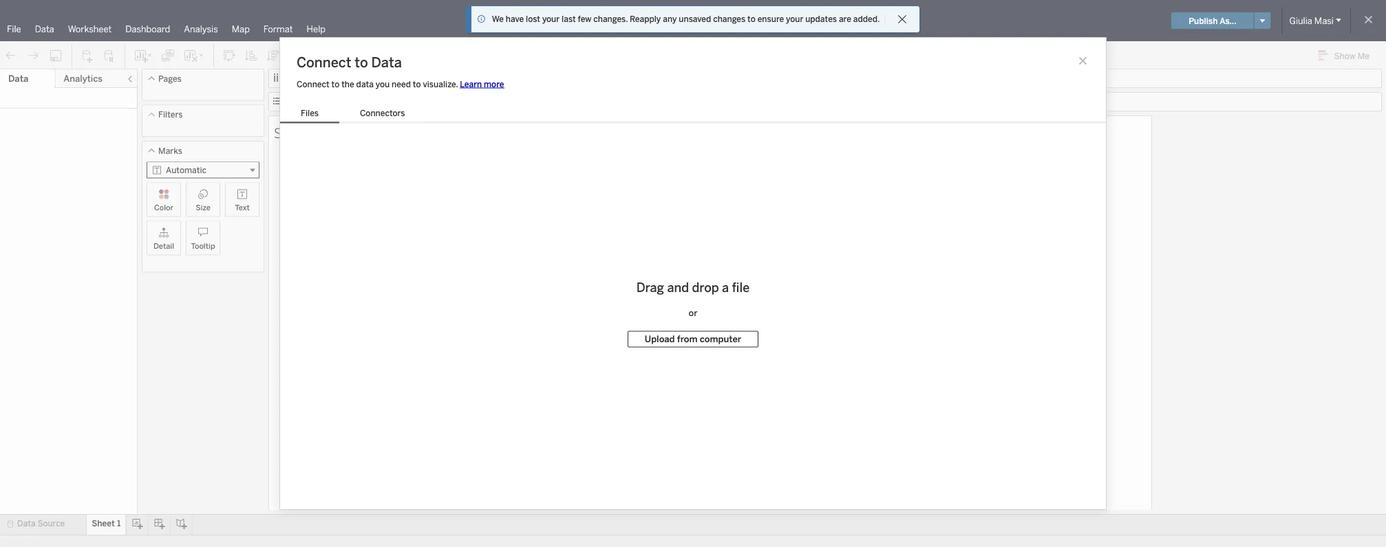 Task type: vqa. For each thing, say whether or not it's contained in the screenshot.
Rows
no



Task type: locate. For each thing, give the bounding box(es) containing it.
connect for connect to the data you need to visualize. learn more
[[297, 79, 330, 89]]

have
[[506, 14, 524, 24]]

to inside alert
[[748, 14, 756, 24]]

lost
[[526, 14, 540, 24]]

as...
[[1220, 16, 1237, 26]]

connect
[[297, 54, 351, 71], [297, 79, 330, 89]]

worksheet
[[68, 23, 112, 34]]

0 horizontal spatial your
[[542, 14, 560, 24]]

new worksheet image
[[134, 49, 153, 63]]

me
[[1358, 51, 1370, 61]]

sort descending image
[[266, 49, 280, 63]]

sheet 1
[[274, 123, 323, 142], [92, 519, 121, 529]]

sheet
[[274, 123, 312, 142], [92, 519, 115, 529]]

connect to the data you need to visualize. learn more
[[297, 79, 504, 89]]

1 horizontal spatial sheet
[[274, 123, 312, 142]]

sheet 1 right "source"
[[92, 519, 121, 529]]

more
[[484, 79, 504, 89]]

computer
[[700, 334, 742, 345]]

changes.
[[594, 14, 628, 24]]

data
[[356, 79, 374, 89]]

to
[[748, 14, 756, 24], [355, 54, 368, 71], [332, 79, 340, 89], [413, 79, 421, 89]]

connect for connect to data
[[297, 54, 351, 71]]

swap rows and columns image
[[222, 49, 236, 63]]

tooltip
[[191, 242, 215, 251]]

connect up columns
[[297, 54, 351, 71]]

1 vertical spatial 1
[[117, 519, 121, 529]]

workbook
[[641, 14, 694, 27]]

pages
[[158, 74, 182, 84]]

unsaved
[[679, 14, 711, 24]]

data
[[35, 23, 54, 34], [371, 54, 402, 71], [8, 73, 28, 84], [17, 519, 36, 529]]

pause auto updates image
[[103, 49, 116, 63]]

data source
[[17, 519, 65, 529]]

to right need
[[413, 79, 421, 89]]

updates
[[806, 14, 837, 24]]

0 horizontal spatial sheet
[[92, 519, 115, 529]]

1 down files
[[315, 123, 323, 142]]

your left last
[[542, 14, 560, 24]]

show
[[1335, 51, 1356, 61]]

and
[[667, 280, 689, 295]]

list box
[[280, 106, 426, 124]]

to left format workbook icon
[[355, 54, 368, 71]]

color
[[154, 203, 173, 212]]

publish as...
[[1189, 16, 1237, 26]]

ensure
[[758, 14, 784, 24]]

the
[[342, 79, 354, 89]]

1 right "source"
[[117, 519, 121, 529]]

data up the you at the left of the page
[[371, 54, 402, 71]]

0 vertical spatial connect
[[297, 54, 351, 71]]

we have lost your last few changes. reapply any unsaved changes to ensure your updates are added. alert
[[492, 13, 880, 25]]

your
[[542, 14, 560, 24], [786, 14, 804, 24]]

1 vertical spatial sheet 1
[[92, 519, 121, 529]]

sheet 1 down files
[[274, 123, 323, 142]]

files
[[301, 108, 319, 118]]

1 connect from the top
[[297, 54, 351, 71]]

1 horizontal spatial your
[[786, 14, 804, 24]]

2 connect from the top
[[297, 79, 330, 89]]

new workbook (tableau public)
[[616, 14, 781, 27]]

1
[[315, 123, 323, 142], [117, 519, 121, 529]]

fit image
[[390, 49, 412, 63]]

2 your from the left
[[786, 14, 804, 24]]

publish as... button
[[1172, 12, 1254, 29]]

0 vertical spatial 1
[[315, 123, 323, 142]]

1 vertical spatial connect
[[297, 79, 330, 89]]

1 horizontal spatial sheet 1
[[274, 123, 323, 142]]

help
[[307, 23, 326, 34]]

last
[[562, 14, 576, 24]]

added.
[[853, 14, 880, 24]]

show labels image
[[346, 49, 360, 63]]

need
[[392, 79, 411, 89]]

connect up files
[[297, 79, 330, 89]]

save image
[[48, 48, 63, 63]]

highlight image
[[322, 49, 338, 63]]

sheet down files
[[274, 123, 312, 142]]

1 vertical spatial sheet
[[92, 519, 115, 529]]

a
[[722, 280, 729, 295]]

your right ensure
[[786, 14, 804, 24]]

sheet right "source"
[[92, 519, 115, 529]]

masi
[[1315, 15, 1334, 26]]

detail
[[153, 242, 174, 251]]

to left ensure
[[748, 14, 756, 24]]



Task type: describe. For each thing, give the bounding box(es) containing it.
drag and drop a file
[[637, 280, 750, 295]]

(tableau
[[697, 14, 742, 27]]

to left the
[[332, 79, 340, 89]]

we
[[492, 14, 504, 24]]

drop
[[692, 280, 719, 295]]

changes
[[713, 14, 746, 24]]

dashboard
[[125, 23, 170, 34]]

totals image
[[288, 49, 305, 63]]

learn
[[460, 79, 482, 89]]

1 your from the left
[[542, 14, 560, 24]]

from
[[677, 334, 698, 345]]

upload from computer
[[645, 334, 742, 345]]

analysis
[[184, 23, 218, 34]]

data up "save" icon
[[35, 23, 54, 34]]

format
[[264, 23, 293, 34]]

show me button
[[1313, 45, 1382, 67]]

data left "source"
[[17, 519, 36, 529]]

are
[[839, 14, 851, 24]]

public)
[[745, 14, 781, 27]]

you
[[376, 79, 390, 89]]

upload from computer button
[[628, 331, 759, 348]]

format workbook image
[[368, 49, 382, 63]]

new data source image
[[81, 49, 94, 63]]

0 vertical spatial sheet
[[274, 123, 312, 142]]

file
[[732, 280, 750, 295]]

undo image
[[4, 49, 18, 63]]

data down undo image
[[8, 73, 28, 84]]

source
[[38, 519, 65, 529]]

0 horizontal spatial 1
[[117, 519, 121, 529]]

duplicate image
[[161, 49, 175, 63]]

show me
[[1335, 51, 1370, 61]]

file
[[7, 23, 21, 34]]

giulia masi
[[1290, 15, 1334, 26]]

visualize.
[[423, 79, 458, 89]]

drag
[[637, 280, 664, 295]]

analytics
[[64, 73, 103, 84]]

publish
[[1189, 16, 1218, 26]]

sort ascending image
[[244, 49, 258, 63]]

filters
[[158, 110, 183, 120]]

list box containing files
[[280, 106, 426, 124]]

few
[[578, 14, 592, 24]]

any
[[663, 14, 677, 24]]

marks
[[158, 146, 182, 156]]

reapply
[[630, 14, 661, 24]]

giulia
[[1290, 15, 1313, 26]]

clear sheet image
[[183, 49, 205, 63]]

connectors
[[360, 108, 405, 118]]

we have lost your last few changes. reapply any unsaved changes to ensure your updates are added.
[[492, 14, 880, 24]]

connect to data
[[297, 54, 402, 71]]

learn more link
[[460, 79, 504, 89]]

0 horizontal spatial sheet 1
[[92, 519, 121, 529]]

size
[[196, 203, 211, 212]]

redo image
[[26, 49, 40, 63]]

new
[[616, 14, 639, 27]]

0 vertical spatial sheet 1
[[274, 123, 323, 142]]

info image
[[477, 14, 487, 24]]

upload
[[645, 334, 675, 345]]

map
[[232, 23, 250, 34]]

columns
[[285, 73, 320, 83]]

collapse image
[[126, 75, 134, 83]]

1 horizontal spatial 1
[[315, 123, 323, 142]]

or
[[689, 308, 698, 319]]

text
[[235, 203, 250, 212]]



